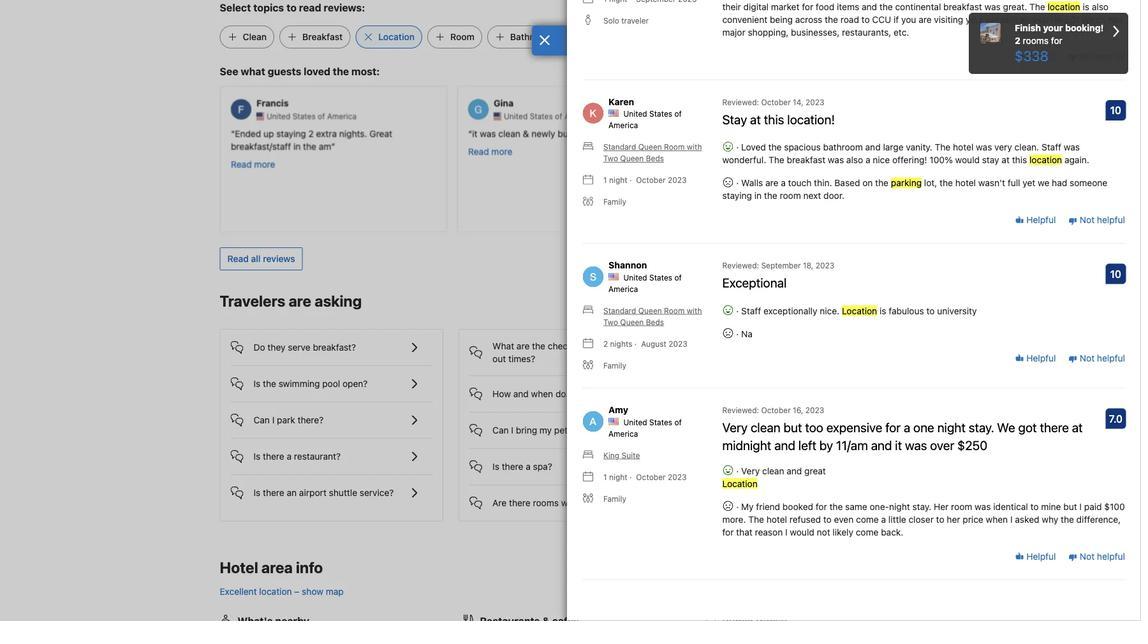Task type: describe. For each thing, give the bounding box(es) containing it.
has inside is also convenient being across the road to ccu if you are visiting your student and on rte 501 which has major shopping, businesses, restaurants, etc.
[[1109, 14, 1123, 25]]

not helpful for very clean but too expensive for a one night stay. we got there at midnight and left by 11/am and it was over $250
[[1077, 552, 1125, 562]]

all inside button
[[251, 253, 261, 264]]

read more button for it was clean & newly built.  convenient location.
[[468, 145, 512, 157]]

wasn't
[[978, 178, 1005, 188]]

united down karen
[[623, 110, 647, 119]]

why
[[1042, 514, 1058, 525]]

list of reviews region
[[575, 0, 1133, 580]]

very inside · very clean and great location
[[741, 466, 760, 476]]

the right lot,
[[940, 178, 953, 188]]

1 night · october 2023 for very clean but too expensive for a one night stay. we got there at midnight and left by 11/am and it was over $250
[[603, 473, 687, 482]]

to up "emergency,"
[[827, 153, 835, 164]]

location for location
[[1048, 1, 1080, 12]]

reviewed: for exceptional
[[722, 261, 759, 270]]

one
[[913, 420, 934, 435]]

ask a question button
[[771, 416, 848, 439]]

and inside "what are the check-in and check- out times?"
[[586, 341, 601, 351]]

hotel inside my friend booked for the same one-night stay.  her room was identical to mine but i paid $100 more.  the hotel refused to even come a little closer to her price when i asked why the difference, for that reason i would not likely come back.
[[767, 514, 787, 525]]

united down "gina"
[[504, 112, 527, 120]]

united states of america up brand
[[741, 112, 831, 120]]

1 not helpful from the top
[[1077, 51, 1125, 62]]

read more for ended up staying 2 extra nights. great breakfast/staff in the am
[[231, 158, 275, 169]]

the up 100%
[[935, 142, 951, 153]]

looking?
[[797, 385, 848, 400]]

are for what are the check-in and check- out times?
[[517, 341, 530, 351]]

the inside my friend booked for the same one-night stay.  her room was identical to mine but i paid $100 more.  the hotel refused to even come a little closer to her price when i asked why the difference, for that reason i would not likely come back.
[[748, 514, 764, 525]]

rightchevron image
[[1113, 22, 1119, 41]]

do they serve breakfast? button
[[231, 330, 433, 355]]

very clean but too expensive for a one night stay. we got there at midnight and left by 11/am and it was over $250
[[722, 420, 1083, 453]]

a inside very clean but too expensive for a one night stay. we got there at midnight and left by 11/am and it was over $250
[[904, 420, 910, 435]]

to left read
[[286, 1, 297, 14]]

0 horizontal spatial we
[[717, 456, 730, 466]]

do
[[556, 389, 566, 399]]

booking!
[[1065, 23, 1104, 33]]

pet?
[[554, 425, 572, 436]]

was inside very clean but too expensive for a one night stay. we got there at midnight and left by 11/am and it was over $250
[[905, 438, 927, 453]]

0 vertical spatial room
[[450, 31, 475, 42]]

is also convenient being across the road to ccu if you are visiting your student and on rte 501 which has major shopping, businesses, restaurants, etc.
[[722, 1, 1123, 38]]

· very clean and great location
[[722, 466, 826, 489]]

$338
[[1015, 47, 1049, 64]]

night inside my friend booked for the same one-night stay.  her room was identical to mine but i paid $100 more.  the hotel refused to even come a little closer to her price when i asked why the difference, for that reason i would not likely come back.
[[889, 502, 910, 512]]

working
[[857, 166, 889, 177]]

what
[[241, 65, 265, 77]]

went
[[726, 153, 746, 164]]

amy inside this is a carousel with rotating slides. it displays featured reviews of the property. use the next and previous buttons to navigate. region
[[731, 98, 750, 108]]

standard queen room with two queen beds for stay at this location!
[[603, 143, 702, 163]]

info
[[296, 559, 323, 577]]

united states of america image for francis
[[256, 112, 264, 120]]

me
[[857, 153, 870, 164]]

united up suite
[[623, 418, 647, 427]]

read for it was clean & newly built.  convenient location.
[[468, 146, 489, 156]]

rooms inside finish your booking! 2 rooms for $338
[[1023, 35, 1049, 46]]

park
[[277, 415, 295, 425]]

great
[[369, 128, 392, 138]]

extra
[[316, 128, 337, 138]]

offering!
[[892, 155, 927, 165]]

clean inside the property is brand new, very clean and has all of the amenities i needed for my short stay. the staff went above and beyond to help me with a late check out due to an emergency, working their digital market for food items and the continental...
[[842, 128, 864, 138]]

stay
[[722, 112, 747, 127]]

100%
[[930, 155, 953, 165]]

october up stay at this location!
[[761, 98, 791, 107]]

· down check
[[734, 178, 741, 188]]

next
[[803, 191, 821, 201]]

wonderful.
[[722, 155, 766, 165]]

united down shannon
[[623, 273, 647, 282]]

her
[[934, 502, 949, 512]]

america down karen
[[609, 121, 638, 130]]

when inside my friend booked for the same one-night stay.  her room was identical to mine but i paid $100 more.  the hotel refused to even come a little closer to her price when i asked why the difference, for that reason i would not likely come back.
[[986, 514, 1008, 525]]

two for exceptional
[[603, 318, 618, 327]]

for down due
[[764, 179, 775, 189]]

to right fabulous
[[927, 306, 935, 316]]

is for is there a restaurant?
[[254, 451, 260, 462]]

united states of america up extra
[[266, 112, 356, 120]]

clean left &
[[498, 128, 520, 138]]

do
[[254, 342, 265, 353]]

1 vertical spatial come
[[856, 527, 879, 538]]

help
[[837, 153, 855, 164]]

· up · na
[[736, 306, 739, 316]]

2 horizontal spatial location
[[842, 306, 877, 316]]

spacious
[[784, 142, 821, 153]]

short
[[840, 141, 862, 151]]

family for stay
[[603, 198, 626, 207]]

october down location.
[[636, 176, 666, 185]]

helpful button for exceptional
[[1015, 352, 1056, 365]]

built.
[[557, 128, 578, 138]]

thin.
[[814, 178, 832, 188]]

again.
[[1065, 155, 1089, 165]]

location.
[[628, 128, 662, 138]]

standard queen room with two queen beds link for stay at this location!
[[583, 141, 707, 164]]

was up again.
[[1064, 142, 1080, 153]]

to down her
[[936, 514, 944, 525]]

the up due
[[769, 155, 784, 165]]

midnight
[[722, 438, 771, 453]]

student
[[986, 14, 1018, 25]]

america up new,
[[801, 112, 831, 120]]

staying inside " ended up staying 2 extra nights. great breakfast/staff in the am
[[276, 128, 306, 138]]

there for is there a restaurant?
[[263, 451, 284, 462]]

read more button for ended up staying 2 extra nights. great breakfast/staff in the am
[[231, 157, 275, 170]]

is inside the property is brand new, very clean and has all of the amenities i needed for my short stay. the staff went above and beyond to help me with a late check out due to an emergency, working their digital market for food items and the continental...
[[765, 128, 772, 138]]

restaurants,
[[842, 27, 891, 38]]

" ended up staying 2 extra nights. great breakfast/staff in the am
[[231, 128, 392, 151]]

by
[[819, 438, 833, 453]]

18,
[[803, 261, 814, 270]]

the left the swimming
[[263, 378, 276, 389]]

but inside my friend booked for the same one-night stay.  her room was identical to mine but i paid $100 more.  the hotel refused to even come a little closer to her price when i asked why the difference, for that reason i would not likely come back.
[[1063, 502, 1077, 512]]

i right reason
[[785, 527, 788, 538]]

see for see availability
[[851, 297, 867, 307]]

0 vertical spatial "
[[331, 141, 335, 151]]

a inside is there a spa? button
[[526, 461, 531, 472]]

a inside the property is brand new, very clean and has all of the amenities i needed for my short stay. the staff went above and beyond to help me with a late check out due to an emergency, working their digital market for food items and the continental...
[[892, 153, 897, 164]]

the down food
[[764, 191, 777, 201]]

ask
[[779, 422, 794, 433]]

it inside very clean but too expensive for a one night stay. we got there at midnight and left by 11/am and it was over $250
[[895, 438, 902, 453]]

is for is the swimming pool open?
[[254, 378, 260, 389]]

· right nights
[[635, 340, 637, 348]]

· inside · very clean and great location
[[736, 466, 739, 476]]

standard queen room with two queen beds link for exceptional
[[583, 305, 707, 328]]

helpful for stay at this location!
[[1097, 215, 1125, 226]]

shopping,
[[748, 27, 789, 38]]

see what guests loved the most:
[[220, 65, 380, 77]]

hotel inside loved the spacious bathroom and large vanity. the hotel was very clean. staff was wonderful. the breakfast was also a nice offering! 100% would stay at this
[[953, 142, 974, 153]]

and inside · very clean and great location
[[787, 466, 802, 476]]

2 inside " ended up staying 2 extra nights. great breakfast/staff in the am
[[308, 128, 313, 138]]

to up food
[[784, 166, 792, 177]]

are for walls are a touch thin. based on the parking
[[766, 178, 779, 188]]

you
[[901, 14, 916, 25]]

reviewed: september 18, 2023
[[722, 261, 835, 270]]

family for very
[[603, 495, 626, 503]]

1 helpful from the top
[[1024, 51, 1056, 62]]

i inside can i park there? button
[[272, 415, 275, 425]]

for up the refused
[[816, 502, 827, 512]]

walls
[[741, 178, 763, 188]]

a down due
[[781, 178, 786, 188]]

road
[[841, 14, 859, 25]]

10 for stay at this location!
[[1110, 104, 1121, 117]]

the up 'door.'
[[841, 179, 854, 189]]

are
[[493, 498, 507, 508]]

is there an airport shuttle service? button
[[231, 475, 433, 501]]

there?
[[298, 415, 324, 425]]

the down working
[[875, 178, 889, 188]]

loved the spacious bathroom and large vanity. the hotel was very clean. staff was wonderful. the breakfast was also a nice offering! 100% would stay at this
[[722, 142, 1080, 165]]

this is a carousel with rotating slides. it displays featured reviews of the property. use the next and previous buttons to navigate. region
[[210, 81, 932, 237]]

· down location.
[[630, 176, 632, 185]]

not helpful button for exceptional
[[1068, 352, 1125, 365]]

door.
[[824, 191, 845, 201]]

was inside this is a carousel with rotating slides. it displays featured reviews of the property. use the next and previous buttons to navigate. region
[[480, 128, 496, 138]]

was up stay
[[976, 142, 992, 153]]

i inside the property is brand new, very clean and has all of the amenities i needed for my short stay. the staff went above and beyond to help me with a late check out due to an emergency, working their digital market for food items and the continental...
[[774, 141, 776, 151]]

over
[[930, 438, 954, 453]]

ask a question
[[779, 422, 841, 433]]

· down suite
[[630, 473, 632, 482]]

america down shannon
[[609, 285, 638, 294]]

at inside loved the spacious bathroom and large vanity. the hotel was very clean. staff was wonderful. the breakfast was also a nice offering! 100% would stay at this
[[1002, 155, 1010, 165]]

october down still
[[761, 406, 791, 415]]

king suite
[[603, 451, 640, 460]]

yet
[[1023, 178, 1035, 188]]

is there an airport shuttle service?
[[254, 488, 394, 498]]

an inside the property is brand new, very clean and has all of the amenities i needed for my short stay. the staff went above and beyond to help me with a late check out due to an emergency, working their digital market for food items and the continental...
[[794, 166, 804, 177]]

· left 'na'
[[736, 329, 739, 339]]

1 helpful from the top
[[1097, 51, 1125, 62]]

someone
[[1070, 178, 1107, 188]]

standard queen room with two queen beds for exceptional
[[603, 306, 702, 327]]

read for ended up staying 2 extra nights. great breakfast/staff in the am
[[231, 158, 251, 169]]

united up property
[[741, 112, 765, 120]]

property
[[727, 128, 763, 138]]

for inside very clean but too expensive for a one night stay. we got there at midnight and left by 11/am and it was over $250
[[885, 420, 901, 435]]

not for stay at this location!
[[1080, 215, 1095, 226]]

room for exceptional
[[664, 306, 685, 315]]

a inside my friend booked for the same one-night stay.  her room was identical to mine but i paid $100 more.  the hotel refused to even come a little closer to her price when i asked why the difference, for that reason i would not likely come back.
[[881, 514, 886, 525]]

booked
[[783, 502, 813, 512]]

for down more.
[[722, 527, 734, 538]]

etc.
[[894, 27, 909, 38]]

· na
[[734, 329, 753, 339]]

what are the check-in and check- out times?
[[493, 341, 632, 364]]

i down "identical"
[[1010, 514, 1013, 525]]

would inside loved the spacious bathroom and large vanity. the hotel was very clean. staff was wonderful. the breakfast was also a nice offering! 100% would stay at this
[[955, 155, 980, 165]]

america up 'built.'
[[564, 112, 594, 120]]

1 vertical spatial on
[[863, 178, 873, 188]]

my inside can i bring my pet? button
[[540, 425, 552, 436]]

the up 'nice'
[[885, 141, 901, 151]]

1 not helpful button from the top
[[1068, 51, 1125, 63]]

· up went at top right
[[734, 142, 741, 153]]

there for is there an airport shuttle service?
[[263, 488, 284, 498]]

are for travelers are asking
[[289, 292, 311, 310]]

based
[[835, 178, 860, 188]]

can for can i bring my pet?
[[493, 425, 509, 436]]

0 vertical spatial come
[[856, 514, 879, 525]]

open?
[[343, 378, 368, 389]]

the inside "what are the check-in and check- out times?"
[[532, 341, 545, 351]]

had
[[1052, 178, 1067, 188]]

solo
[[603, 16, 619, 25]]

0 vertical spatial this
[[764, 112, 784, 127]]

august
[[641, 340, 666, 348]]

amenities
[[732, 141, 771, 151]]

rte
[[1051, 14, 1062, 25]]

in inside " ended up staying 2 extra nights. great breakfast/staff in the am
[[293, 141, 300, 151]]

the down stay
[[709, 128, 725, 138]]

hotel
[[220, 559, 258, 577]]

· up more.
[[734, 502, 741, 512]]

helpful button for stay at this location!
[[1015, 214, 1056, 227]]

also inside loved the spacious bathroom and large vanity. the hotel was very clean. staff was wonderful. the breakfast was also a nice offering! 100% would stay at this
[[846, 155, 863, 165]]

two for stay at this location!
[[603, 154, 618, 163]]

breakfast
[[302, 31, 343, 42]]

" it was clean & newly built.  convenient location.
[[468, 128, 662, 138]]

the right why
[[1061, 514, 1074, 525]]

due
[[766, 166, 781, 177]]

room inside lot, the hotel wasn't full yet we had someone staying in the room next door.
[[780, 191, 801, 201]]

if
[[894, 14, 899, 25]]

bathroom
[[823, 142, 863, 153]]

for down new,
[[812, 141, 823, 151]]

walls are a touch thin. based on the parking
[[741, 178, 922, 188]]

not helpful button for very clean but too expensive for a one night stay. we got there at midnight and left by 11/am and it was over $250
[[1068, 551, 1125, 563]]

i left paid
[[1080, 502, 1082, 512]]

the up the staff
[[716, 141, 729, 151]]

&
[[522, 128, 529, 138]]

united states of america image for gina
[[493, 112, 501, 120]]

select topics to read reviews:
[[220, 1, 365, 14]]

to down by
[[829, 456, 837, 466]]

was up "emergency,"
[[828, 155, 844, 165]]

the up even
[[830, 502, 843, 512]]

can i park there? button
[[231, 402, 433, 428]]

has inside the property is brand new, very clean and has all of the amenities i needed for my short stay. the staff went above and beyond to help me with a late check out due to an emergency, working their digital market for food items and the continental...
[[884, 128, 899, 138]]

1 horizontal spatial is
[[880, 306, 886, 316]]

reviewed: for very clean but too expensive for a one night stay. we got there at midnight and left by 11/am and it was over $250
[[722, 406, 759, 415]]

with inside button
[[561, 498, 578, 508]]

refused
[[790, 514, 821, 525]]

ccu
[[872, 14, 891, 25]]

united states of america down karen
[[609, 110, 682, 130]]

an for service?
[[287, 488, 297, 498]]

location inside · very clean and great location
[[722, 479, 758, 489]]

how and when do i pay?
[[493, 389, 593, 399]]

was inside my friend booked for the same one-night stay.  her room was identical to mine but i paid $100 more.  the hotel refused to even come a little closer to her price when i asked why the difference, for that reason i would not likely come back.
[[975, 502, 991, 512]]

is there a restaurant?
[[254, 451, 341, 462]]

i inside can i bring my pet? button
[[511, 425, 513, 436]]

the right loved
[[333, 65, 349, 77]]

nights.
[[339, 128, 367, 138]]

same
[[845, 502, 867, 512]]

king
[[603, 451, 619, 460]]

friend
[[756, 502, 780, 512]]

1 vertical spatial "
[[757, 192, 761, 202]]

0 vertical spatial at
[[750, 112, 761, 127]]

lot,
[[924, 178, 937, 188]]

we inside very clean but too expensive for a one night stay. we got there at midnight and left by 11/am and it was over $250
[[997, 420, 1015, 435]]

reviews:
[[324, 1, 365, 14]]



Task type: vqa. For each thing, say whether or not it's contained in the screenshot.
right the would
yes



Task type: locate. For each thing, give the bounding box(es) containing it.
3 united states of america image from the left
[[731, 112, 738, 120]]

1 down " it was clean & newly built.  convenient location.
[[603, 176, 607, 185]]

helpful for very clean but too expensive for a one night stay. we got there at midnight and left by 11/am and it was over $250
[[1097, 552, 1125, 562]]

0 horizontal spatial my
[[540, 425, 552, 436]]

to up 'asked' in the right of the page
[[1030, 502, 1039, 512]]

in inside lot, the hotel wasn't full yet we had someone staying in the room next door.
[[754, 191, 762, 201]]

the left road at the right
[[825, 14, 838, 25]]

to inside is also convenient being across the road to ccu if you are visiting your student and on rte 501 which has major shopping, businesses, restaurants, etc.
[[862, 14, 870, 25]]

0 horizontal spatial in
[[293, 141, 300, 151]]

read more button down "gina"
[[468, 145, 512, 157]]

very
[[722, 420, 748, 435], [741, 466, 760, 476]]

1 horizontal spatial staying
[[722, 191, 752, 201]]

1 " from the left
[[231, 128, 235, 138]]

0 horizontal spatial read more button
[[231, 157, 275, 170]]

2 united states of america image from the left
[[493, 112, 501, 120]]

2 vertical spatial hotel
[[767, 514, 787, 525]]

1 vertical spatial staff
[[741, 306, 761, 316]]

not helpful for stay at this location!
[[1077, 215, 1125, 226]]

0 vertical spatial standard queen room with two queen beds link
[[583, 141, 707, 164]]

united states of america image down francis
[[256, 112, 264, 120]]

with inside the property is brand new, very clean and has all of the amenities i needed for my short stay. the staff went above and beyond to help me with a late check out due to an emergency, working their digital market for food items and the continental...
[[873, 153, 890, 164]]

helpful for exceptional
[[1097, 353, 1125, 364]]

two
[[603, 154, 618, 163], [603, 318, 618, 327]]

america up the king suite
[[609, 429, 638, 438]]

2 vertical spatial family
[[603, 495, 626, 503]]

an inside is there an airport shuttle service? button
[[287, 488, 297, 498]]

being
[[770, 14, 793, 25]]

a up working
[[866, 155, 870, 165]]

1 for very clean but too expensive for a one night stay. we got there at midnight and left by 11/am and it was over $250
[[603, 473, 607, 482]]

more for ended up staying 2 extra nights. great breakfast/staff in the am
[[254, 158, 275, 169]]

clean.
[[1015, 142, 1039, 153]]

0 vertical spatial is
[[1083, 1, 1089, 12]]

1 vertical spatial 10
[[1110, 268, 1121, 280]]

stay. inside my friend booked for the same one-night stay.  her room was identical to mine but i paid $100 more.  the hotel refused to even come a little closer to her price when i asked why the difference, for that reason i would not likely come back.
[[912, 502, 931, 512]]

1 horizontal spatial amy
[[731, 98, 750, 108]]

it left &
[[472, 128, 477, 138]]

is down is there a restaurant?
[[254, 488, 260, 498]]

and inside loved the spacious bathroom and large vanity. the hotel was very clean. staff was wonderful. the breakfast was also a nice offering! 100% would stay at this
[[865, 142, 881, 153]]

paid
[[1084, 502, 1102, 512]]

2 helpful from the top
[[1097, 215, 1125, 226]]

united states of america up suite
[[609, 418, 682, 438]]

read all reviews button
[[220, 247, 303, 270]]

check
[[723, 166, 747, 177]]

can left park at the bottom of the page
[[254, 415, 270, 425]]

2 beds from the top
[[646, 318, 664, 327]]

1 not from the top
[[1080, 51, 1095, 62]]

times?
[[508, 354, 535, 364]]

helpful for stay at this location!
[[1024, 215, 1056, 226]]

3 not helpful from the top
[[1077, 353, 1125, 364]]

not helpful button for stay at this location!
[[1068, 214, 1125, 227]]

2 horizontal spatial 2
[[1015, 35, 1021, 46]]

not helpful button down booking!
[[1068, 51, 1125, 63]]

0 vertical spatial but
[[784, 420, 802, 435]]

0 vertical spatial more
[[491, 146, 512, 156]]

a down large
[[892, 153, 897, 164]]

1 night · october 2023
[[603, 176, 687, 185], [603, 473, 687, 482]]

1 night · october 2023 down suite
[[603, 473, 687, 482]]

2
[[1015, 35, 1021, 46], [308, 128, 313, 138], [603, 340, 608, 348]]

on down working
[[863, 178, 873, 188]]

1 vertical spatial scored 10 element
[[1106, 264, 1126, 284]]

2 vertical spatial 2
[[603, 340, 608, 348]]

an for to
[[754, 456, 764, 466]]

is up are on the bottom of page
[[493, 461, 499, 472]]

is the swimming pool open?
[[254, 378, 368, 389]]

0 horizontal spatial at
[[750, 112, 761, 127]]

stay. inside very clean but too expensive for a one night stay. we got there at midnight and left by 11/am and it was over $250
[[969, 420, 994, 435]]

finish
[[1015, 23, 1041, 33]]

at inside very clean but too expensive for a one night stay. we got there at midnight and left by 11/am and it was over $250
[[1072, 420, 1083, 435]]

convenient right 'built.'
[[580, 128, 625, 138]]

was
[[480, 128, 496, 138], [976, 142, 992, 153], [1064, 142, 1080, 153], [828, 155, 844, 165], [905, 438, 927, 453], [975, 502, 991, 512]]

in inside "what are the check-in and check- out times?"
[[576, 341, 583, 351]]

2 horizontal spatial an
[[794, 166, 804, 177]]

4 not from the top
[[1080, 552, 1095, 562]]

availability
[[869, 297, 914, 307]]

0 horizontal spatial would
[[790, 527, 814, 538]]

2 " from the left
[[468, 128, 472, 138]]

0 vertical spatial room
[[780, 191, 801, 201]]

not helpful button up 7.0
[[1068, 352, 1125, 365]]

1 horizontal spatial in
[[576, 341, 583, 351]]

0 vertical spatial all
[[901, 128, 910, 138]]

2 scored 10 element from the top
[[1106, 264, 1126, 284]]

1 horizontal spatial can
[[493, 425, 509, 436]]

very inside very clean but too expensive for a one night stay. we got there at midnight and left by 11/am and it was over $250
[[722, 420, 748, 435]]

in left nights
[[576, 341, 583, 351]]

this down clean.
[[1012, 155, 1027, 165]]

room for stay at this location!
[[664, 143, 685, 152]]

is down stay at this location!
[[765, 128, 772, 138]]

1 vertical spatial standard
[[603, 306, 636, 315]]

see right nice.
[[851, 297, 867, 307]]

beds for stay at this location!
[[646, 154, 664, 163]]

1 vertical spatial beds
[[646, 318, 664, 327]]

location down clean.
[[1030, 155, 1062, 165]]

4 helpful from the top
[[1097, 552, 1125, 562]]

1 helpful button from the top
[[1015, 51, 1056, 63]]

0 vertical spatial scored 10 element
[[1106, 100, 1126, 121]]

united states of america down shannon
[[609, 273, 682, 294]]

helpful for exceptional
[[1024, 353, 1056, 364]]

1 vertical spatial when
[[986, 514, 1008, 525]]

difference,
[[1077, 514, 1121, 525]]

amy inside list of reviews region
[[609, 405, 628, 415]]

1 horizontal spatial we
[[997, 420, 1015, 435]]

1 horizontal spatial 2
[[603, 340, 608, 348]]

0 vertical spatial when
[[531, 389, 553, 399]]

united states of america image
[[256, 112, 264, 120], [493, 112, 501, 120], [731, 112, 738, 120]]

to
[[286, 1, 297, 14], [862, 14, 870, 25], [827, 153, 835, 164], [784, 166, 792, 177], [927, 306, 935, 316], [829, 456, 837, 466], [1030, 502, 1039, 512], [823, 514, 832, 525], [936, 514, 944, 525]]

there down park at the bottom of the page
[[263, 451, 284, 462]]

i right do
[[569, 389, 571, 399]]

standard queen room with two queen beds link
[[583, 141, 707, 164], [583, 305, 707, 328]]

not
[[1080, 51, 1095, 62], [1080, 215, 1095, 226], [1080, 353, 1095, 364], [1080, 552, 1095, 562]]

1 scored 10 element from the top
[[1106, 100, 1126, 121]]

0 horizontal spatial staying
[[276, 128, 306, 138]]

reviewed: for stay at this location!
[[722, 98, 759, 107]]

2 vertical spatial an
[[287, 488, 297, 498]]

read more button
[[468, 145, 512, 157], [231, 157, 275, 170]]

1 horizontal spatial on
[[1038, 14, 1048, 25]]

this inside loved the spacious bathroom and large vanity. the hotel was very clean. staff was wonderful. the breakfast was also a nice offering! 100% would stay at this
[[1012, 155, 1027, 165]]

2 horizontal spatial at
[[1072, 420, 1083, 435]]

0 vertical spatial staff
[[1042, 142, 1061, 153]]

a left spa?
[[526, 461, 531, 472]]

would down the refused
[[790, 527, 814, 538]]

identical
[[993, 502, 1028, 512]]

4 not helpful from the top
[[1077, 552, 1125, 562]]

read more down breakfast/staff
[[231, 158, 275, 169]]

1 united states of america image from the left
[[256, 112, 264, 120]]

come right likely on the right of page
[[856, 527, 879, 538]]

2 vertical spatial at
[[1072, 420, 1083, 435]]

stay. up me
[[864, 141, 883, 151]]

for inside finish your booking! 2 rooms for $338
[[1051, 35, 1063, 46]]

vanity.
[[906, 142, 932, 153]]

united states of america up newly at left top
[[504, 112, 594, 120]]

staying inside lot, the hotel wasn't full yet we had someone staying in the room next door.
[[722, 191, 752, 201]]

1 vertical spatial an
[[754, 456, 764, 466]]

1 vertical spatial it
[[895, 438, 902, 453]]

francis
[[256, 98, 288, 108]]

and inside is also convenient being across the road to ccu if you are visiting your student and on rte 501 which has major shopping, businesses, restaurants, etc.
[[1020, 14, 1036, 25]]

bring
[[516, 425, 537, 436]]

when
[[531, 389, 553, 399], [986, 514, 1008, 525]]

your inside finish your booking! 2 rooms for $338
[[1043, 23, 1063, 33]]

this down reviewed: october 14, 2023
[[764, 112, 784, 127]]

standard queen room with two queen beds down location.
[[603, 143, 702, 163]]

family
[[603, 198, 626, 207], [603, 361, 626, 370], [603, 495, 626, 503]]

1 horizontal spatial also
[[1092, 1, 1109, 12]]

0 horizontal spatial out
[[493, 354, 506, 364]]

see availability
[[851, 297, 914, 307]]

1 vertical spatial this
[[1012, 155, 1027, 165]]

their
[[892, 166, 911, 177]]

exceptionally
[[764, 306, 817, 316]]

is inside is also convenient being across the road to ccu if you are visiting your student and on rte 501 which has major shopping, businesses, restaurants, etc.
[[1083, 1, 1089, 12]]

" for it
[[468, 128, 472, 138]]

location down have
[[722, 479, 758, 489]]

very inside loved the spacious bathroom and large vanity. the hotel was very clean. staff was wonderful. the breakfast was also a nice offering! 100% would stay at this
[[995, 142, 1012, 153]]

united down francis
[[266, 112, 290, 120]]

that
[[736, 527, 753, 538]]

convenient up major
[[722, 14, 767, 25]]

0 vertical spatial very
[[722, 420, 748, 435]]

not for exceptional
[[1080, 353, 1095, 364]]

10 for exceptional
[[1110, 268, 1121, 280]]

2 vertical spatial location
[[722, 479, 758, 489]]

more down breakfast/staff
[[254, 158, 275, 169]]

0 horizontal spatial rooms
[[533, 498, 559, 508]]

standard for stay at this location!
[[603, 143, 636, 152]]

0 vertical spatial hotel
[[953, 142, 974, 153]]

2 helpful from the top
[[1024, 215, 1056, 226]]

1 standard queen room with two queen beds link from the top
[[583, 141, 707, 164]]

still looking?
[[771, 385, 848, 400]]

1 horizontal spatial an
[[754, 456, 764, 466]]

a inside is there a restaurant? button
[[287, 451, 292, 462]]

there for is there a spa?
[[502, 461, 523, 472]]

hotel inside lot, the hotel wasn't full yet we had someone staying in the room next door.
[[955, 178, 976, 188]]

an
[[794, 166, 804, 177], [754, 456, 764, 466], [287, 488, 297, 498]]

2 standard queen room with two queen beds from the top
[[603, 306, 702, 327]]

2 vertical spatial reviewed:
[[722, 406, 759, 415]]

a down 'one-'
[[881, 514, 886, 525]]

3 reviewed: from the top
[[722, 406, 759, 415]]

two down " it was clean & newly built.  convenient location.
[[603, 154, 618, 163]]

1 vertical spatial very
[[995, 142, 1012, 153]]

2 1 from the top
[[603, 473, 607, 482]]

1 check- from the left
[[548, 341, 576, 351]]

but right mine
[[1063, 502, 1077, 512]]

major
[[722, 27, 745, 38]]

0 vertical spatial stay.
[[864, 141, 883, 151]]

they
[[268, 342, 286, 353]]

staff inside loved the spacious bathroom and large vanity. the hotel was very clean. staff was wonderful. the breakfast was also a nice offering! 100% would stay at this
[[1042, 142, 1061, 153]]

0 vertical spatial reviewed:
[[722, 98, 759, 107]]

we left got at the right of page
[[997, 420, 1015, 435]]

0 horizontal spatial "
[[331, 141, 335, 151]]

convenient inside is also convenient being across the road to ccu if you are visiting your student and on rte 501 which has major shopping, businesses, restaurants, etc.
[[722, 14, 767, 25]]

0 vertical spatial family
[[603, 198, 626, 207]]

1 horizontal spatial room
[[951, 502, 972, 512]]

1 night · october 2023 for stay at this location!
[[603, 176, 687, 185]]

when inside button
[[531, 389, 553, 399]]

suite
[[622, 451, 640, 460]]

2 check- from the left
[[604, 341, 632, 351]]

$100
[[1104, 502, 1125, 512]]

1 1 night · october 2023 from the top
[[603, 176, 687, 185]]

of
[[675, 110, 682, 119], [317, 112, 325, 120], [555, 112, 562, 120], [792, 112, 799, 120], [705, 141, 713, 151], [675, 273, 682, 282], [675, 418, 682, 427]]

rooms down finish on the top right of page
[[1023, 35, 1049, 46]]

there left spa?
[[502, 461, 523, 472]]

come down the same
[[856, 514, 879, 525]]

are inside "what are the check-in and check- out times?"
[[517, 341, 530, 351]]

very inside the property is brand new, very clean and has all of the amenities i needed for my short stay. the staff went above and beyond to help me with a late check out due to an emergency, working their digital market for food items and the continental...
[[822, 128, 840, 138]]

on inside is also convenient being across the road to ccu if you are visiting your student and on rte 501 which has major shopping, businesses, restaurants, etc.
[[1038, 14, 1048, 25]]

at right stay
[[1002, 155, 1010, 165]]

1 horizontal spatial all
[[901, 128, 910, 138]]

2 two from the top
[[603, 318, 618, 327]]

1 vertical spatial location
[[842, 306, 877, 316]]

0 vertical spatial 1
[[603, 176, 607, 185]]

asked
[[1015, 514, 1039, 525]]

room
[[450, 31, 475, 42], [664, 143, 685, 152], [664, 306, 685, 315]]

0 horizontal spatial location
[[378, 31, 415, 42]]

october down suite
[[636, 473, 666, 482]]

rooms inside button
[[533, 498, 559, 508]]

how
[[493, 389, 511, 399]]

read inside button
[[227, 253, 249, 264]]

not helpful for exceptional
[[1077, 353, 1125, 364]]

your right the visiting
[[966, 14, 984, 25]]

1 horizontal spatial "
[[468, 128, 472, 138]]

there inside very clean but too expensive for a one night stay. we got there at midnight and left by 11/am and it was over $250
[[1040, 420, 1069, 435]]

1 vertical spatial we
[[717, 456, 730, 466]]

not helpful down rightchevron "image"
[[1077, 51, 1125, 62]]

0 vertical spatial read more
[[468, 146, 512, 156]]

new,
[[801, 128, 819, 138]]

1 two from the top
[[603, 154, 618, 163]]

left
[[798, 438, 816, 453]]

very up stay
[[995, 142, 1012, 153]]

2 vertical spatial in
[[576, 341, 583, 351]]

standard down location.
[[603, 143, 636, 152]]

4 not helpful button from the top
[[1068, 551, 1125, 563]]

united states of america image for amy
[[731, 112, 738, 120]]

is for is there a spa?
[[493, 461, 499, 472]]

1 vertical spatial my
[[540, 425, 552, 436]]

2 10 from the top
[[1110, 268, 1121, 280]]

was down "one"
[[905, 438, 927, 453]]

scored 10 element for exceptional
[[1106, 264, 1126, 284]]

out inside the property is brand new, very clean and has all of the amenities i needed for my short stay. the staff went above and beyond to help me with a late check out due to an emergency, working their digital market for food items and the continental...
[[750, 166, 763, 177]]

are down due
[[766, 178, 779, 188]]

3 not from the top
[[1080, 353, 1095, 364]]

also down short
[[846, 155, 863, 165]]

0 vertical spatial we
[[997, 420, 1015, 435]]

scored 7.0 element
[[1106, 409, 1126, 429]]

of inside the property is brand new, very clean and has all of the amenities i needed for my short stay. the staff went above and beyond to help me with a late check out due to an emergency, working their digital market for food items and the continental...
[[705, 141, 713, 151]]

continental...
[[705, 192, 757, 202]]

1 horizontal spatial read more button
[[468, 145, 512, 157]]

king suite link
[[583, 450, 640, 461]]

my inside the property is brand new, very clean and has all of the amenities i needed for my short stay. the staff went above and beyond to help me with a late check out due to an emergency, working their digital market for food items and the continental...
[[825, 141, 838, 151]]

1 vertical spatial would
[[790, 527, 814, 538]]

clean inside · very clean and great location
[[762, 466, 784, 476]]

i inside how and when do i pay? button
[[569, 389, 571, 399]]

loved
[[304, 65, 330, 77]]

not
[[817, 527, 830, 538]]

are inside is also convenient being across the road to ccu if you are visiting your student and on rte 501 which has major shopping, businesses, restaurants, etc.
[[919, 14, 932, 25]]

a inside are there rooms with a balcony? button
[[581, 498, 586, 508]]

0 horizontal spatial see
[[220, 65, 238, 77]]

am
[[318, 141, 331, 151]]

more for it was clean & newly built.  convenient location.
[[491, 146, 512, 156]]

has right which
[[1109, 14, 1123, 25]]

nice.
[[820, 306, 840, 316]]

out inside "what are the check-in and check- out times?"
[[493, 354, 506, 364]]

2 standard queen room with two queen beds link from the top
[[583, 305, 707, 328]]

0 horizontal spatial "
[[231, 128, 235, 138]]

2 left nights
[[603, 340, 608, 348]]

2 not helpful from the top
[[1077, 215, 1125, 226]]

a inside ask a question button
[[797, 422, 802, 433]]

location right nice.
[[842, 306, 877, 316]]

2 inside list of reviews region
[[603, 340, 608, 348]]

room inside my friend booked for the same one-night stay.  her room was identical to mine but i paid $100 more.  the hotel refused to even come a little closer to her price when i asked why the difference, for that reason i would not likely come back.
[[951, 502, 972, 512]]

finish your booking! 2 rooms for $338
[[1015, 23, 1104, 64]]

is left fabulous
[[880, 306, 886, 316]]

" for ended
[[231, 128, 235, 138]]

1 horizontal spatial read more
[[468, 146, 512, 156]]

night inside very clean but too expensive for a one night stay. we got there at midnight and left by 11/am and it was over $250
[[937, 420, 966, 435]]

2 horizontal spatial united states of america image
[[731, 112, 738, 120]]

can i bring my pet? button
[[470, 413, 672, 438]]

are there rooms with a balcony?
[[493, 498, 625, 508]]

location for location again.
[[1030, 155, 1062, 165]]

breakfast?
[[313, 342, 356, 353]]

the
[[709, 128, 725, 138], [885, 141, 901, 151], [935, 142, 951, 153], [769, 155, 784, 165], [748, 514, 764, 525]]

1 reviewed: from the top
[[722, 98, 759, 107]]

to up restaurants,
[[862, 14, 870, 25]]

helpful for very clean but too expensive for a one night stay. we got there at midnight and left by 11/am and it was over $250
[[1024, 552, 1056, 562]]

emergency,
[[807, 166, 854, 177]]

the inside loved the spacious bathroom and large vanity. the hotel was very clean. staff was wonderful. the breakfast was also a nice offering! 100% would stay at this
[[768, 142, 782, 153]]

check- up how and when do i pay? button
[[548, 341, 576, 351]]

1 horizontal spatial "
[[757, 192, 761, 202]]

to up not on the bottom right
[[823, 514, 832, 525]]

beds
[[646, 154, 664, 163], [646, 318, 664, 327]]

beds up august
[[646, 318, 664, 327]]

america up nights.
[[327, 112, 356, 120]]

area
[[261, 559, 293, 577]]

1 vertical spatial very
[[741, 466, 760, 476]]

the inside is also convenient being across the road to ccu if you are visiting your student and on rte 501 which has major shopping, businesses, restaurants, etc.
[[825, 14, 838, 25]]

clean up short
[[842, 128, 864, 138]]

when left do
[[531, 389, 553, 399]]

is
[[1083, 1, 1089, 12], [765, 128, 772, 138], [880, 306, 886, 316]]

not helpful up 7.0
[[1077, 353, 1125, 364]]

2 not from the top
[[1080, 215, 1095, 226]]

standard for exceptional
[[603, 306, 636, 315]]

0 horizontal spatial staff
[[741, 306, 761, 316]]

shuttle
[[329, 488, 357, 498]]

0 horizontal spatial your
[[966, 14, 984, 25]]

parking
[[891, 178, 922, 188]]

2 not helpful button from the top
[[1068, 214, 1125, 227]]

1 10 from the top
[[1110, 104, 1121, 117]]

4 helpful button from the top
[[1015, 551, 1056, 563]]

can for can i park there?
[[254, 415, 270, 425]]

clean
[[498, 128, 520, 138], [842, 128, 864, 138], [751, 420, 781, 435], [762, 466, 784, 476]]

1 vertical spatial 1 night · october 2023
[[603, 473, 687, 482]]

would inside my friend booked for the same one-night stay.  her room was identical to mine but i paid $100 more.  the hotel refused to even come a little closer to her price when i asked why the difference, for that reason i would not likely come back.
[[790, 527, 814, 538]]

your
[[966, 14, 984, 25], [1043, 23, 1063, 33]]

2 vertical spatial stay.
[[912, 502, 931, 512]]

2 standard from the top
[[603, 306, 636, 315]]

standard up nights
[[603, 306, 636, 315]]

1 horizontal spatial your
[[1043, 23, 1063, 33]]

is for is there an airport shuttle service?
[[254, 488, 260, 498]]

scored 10 element for stay at this location!
[[1106, 100, 1126, 121]]

there inside button
[[263, 451, 284, 462]]

staff
[[705, 153, 724, 164]]

0 vertical spatial amy
[[731, 98, 750, 108]]

out up walls
[[750, 166, 763, 177]]

1 horizontal spatial would
[[955, 155, 980, 165]]

" down walls
[[757, 192, 761, 202]]

the inside " ended up staying 2 extra nights. great breakfast/staff in the am
[[303, 141, 316, 151]]

but
[[784, 420, 802, 435], [1063, 502, 1077, 512]]

would left stay
[[955, 155, 980, 165]]

2 horizontal spatial in
[[754, 191, 762, 201]]

standard queen room with two queen beds link down location.
[[583, 141, 707, 164]]

questions
[[862, 456, 902, 466]]

more down "gina"
[[491, 146, 512, 156]]

all inside the property is brand new, very clean and has all of the amenities i needed for my short stay. the staff went above and beyond to help me with a late check out due to an emergency, working their digital market for food items and the continental...
[[901, 128, 910, 138]]

1 horizontal spatial when
[[986, 514, 1008, 525]]

close image
[[539, 35, 550, 45]]

amy up stay
[[731, 98, 750, 108]]

travelers
[[220, 292, 285, 310]]

are right you
[[919, 14, 932, 25]]

items
[[799, 179, 821, 189]]

a inside loved the spacious bathroom and large vanity. the hotel was very clean. staff was wonderful. the breakfast was also a nice offering! 100% would stay at this
[[866, 155, 870, 165]]

it inside region
[[472, 128, 477, 138]]

2 helpful button from the top
[[1015, 214, 1056, 227]]

3 not helpful button from the top
[[1068, 352, 1125, 365]]

3 helpful button from the top
[[1015, 352, 1056, 365]]

is down do
[[254, 378, 260, 389]]

my left pet?
[[540, 425, 552, 436]]

i left park at the bottom of the page
[[272, 415, 275, 425]]

amy
[[731, 98, 750, 108], [609, 405, 628, 415]]

across
[[795, 14, 822, 25]]

3 helpful from the top
[[1097, 353, 1125, 364]]

2 reviewed: from the top
[[722, 261, 759, 270]]

1 standard from the top
[[603, 143, 636, 152]]

1 vertical spatial 2
[[308, 128, 313, 138]]

0 horizontal spatial is
[[765, 128, 772, 138]]

location again.
[[1030, 155, 1089, 165]]

great
[[804, 466, 826, 476]]

your inside is also convenient being across the road to ccu if you are visiting your student and on rte 501 which has major shopping, businesses, restaurants, etc.
[[966, 14, 984, 25]]

0 vertical spatial beds
[[646, 154, 664, 163]]

2 inside finish your booking! 2 rooms for $338
[[1015, 35, 1021, 46]]

1 down 'king'
[[603, 473, 607, 482]]

location!
[[787, 112, 835, 127]]

2 vertical spatial is
[[880, 306, 886, 316]]

1 horizontal spatial has
[[1109, 14, 1123, 25]]

newly
[[531, 128, 555, 138]]

helpful button for very clean but too expensive for a one night stay. we got there at midnight and left by 11/am and it was over $250
[[1015, 551, 1056, 563]]

read
[[299, 1, 321, 14]]

1 1 from the top
[[603, 176, 607, 185]]

convenient inside this is a carousel with rotating slides. it displays featured reviews of the property. use the next and previous buttons to navigate. region
[[580, 128, 625, 138]]

1 standard queen room with two queen beds from the top
[[603, 143, 702, 163]]

4 helpful from the top
[[1024, 552, 1056, 562]]

standard queen room with two queen beds up august
[[603, 306, 702, 327]]

stay. inside the property is brand new, very clean and has all of the amenities i needed for my short stay. the staff went above and beyond to help me with a late check out due to an emergency, working their digital market for food items and the continental...
[[864, 141, 883, 151]]

0 vertical spatial 2
[[1015, 35, 1021, 46]]

1 horizontal spatial location
[[722, 479, 758, 489]]

1 for stay at this location!
[[603, 176, 607, 185]]

scored 10 element
[[1106, 100, 1126, 121], [1106, 264, 1126, 284]]

2 1 night · october 2023 from the top
[[603, 473, 687, 482]]

stay. up $250
[[969, 420, 994, 435]]

3 helpful from the top
[[1024, 353, 1056, 364]]

also inside is also convenient being across the road to ccu if you are visiting your student and on rte 501 which has major shopping, businesses, restaurants, etc.
[[1092, 1, 1109, 12]]

0 horizontal spatial more
[[254, 158, 275, 169]]

read more for it was clean & newly built.  convenient location.
[[468, 146, 512, 156]]

3 family from the top
[[603, 495, 626, 503]]

0 vertical spatial also
[[1092, 1, 1109, 12]]

come
[[856, 514, 879, 525], [856, 527, 879, 538]]

a left "balcony?"
[[581, 498, 586, 508]]

helpful
[[1024, 51, 1056, 62], [1024, 215, 1056, 226], [1024, 353, 1056, 364], [1024, 552, 1056, 562]]

reviewed: up stay
[[722, 98, 759, 107]]

0 vertical spatial convenient
[[722, 14, 767, 25]]

0 horizontal spatial can
[[254, 415, 270, 425]]

not for very clean but too expensive for a one night stay. we got there at midnight and left by 11/am and it was over $250
[[1080, 552, 1095, 562]]

helpful down the someone at the right
[[1097, 215, 1125, 226]]

· down midnight
[[736, 466, 739, 476]]

2 family from the top
[[603, 361, 626, 370]]

see inside button
[[851, 297, 867, 307]]

1 vertical spatial two
[[603, 318, 618, 327]]

1 beds from the top
[[646, 154, 664, 163]]

read more down "gina"
[[468, 146, 512, 156]]

clean inside very clean but too expensive for a one night stay. we got there at midnight and left by 11/am and it was over $250
[[751, 420, 781, 435]]

1 vertical spatial has
[[884, 128, 899, 138]]

staff up the location again.
[[1042, 142, 1061, 153]]

see for see what guests loved the most:
[[220, 65, 238, 77]]

0 horizontal spatial but
[[784, 420, 802, 435]]

but inside very clean but too expensive for a one night stay. we got there at midnight and left by 11/am and it was over $250
[[784, 420, 802, 435]]

is inside button
[[254, 451, 260, 462]]

staying down market
[[722, 191, 752, 201]]

1 horizontal spatial my
[[825, 141, 838, 151]]

nice
[[873, 155, 890, 165]]

1 horizontal spatial convenient
[[722, 14, 767, 25]]

a
[[892, 153, 897, 164], [866, 155, 870, 165], [781, 178, 786, 188], [904, 420, 910, 435], [797, 422, 802, 433], [287, 451, 292, 462], [526, 461, 531, 472], [581, 498, 586, 508], [881, 514, 886, 525]]

there for are there rooms with a balcony?
[[509, 498, 531, 508]]

little
[[888, 514, 906, 525]]

" inside " ended up staying 2 extra nights. great breakfast/staff in the am
[[231, 128, 235, 138]]

1 family from the top
[[603, 198, 626, 207]]

1 vertical spatial hotel
[[955, 178, 976, 188]]

2023
[[806, 98, 824, 107], [668, 176, 687, 185], [816, 261, 835, 270], [669, 340, 687, 348], [806, 406, 824, 415], [668, 473, 687, 482]]

1 vertical spatial convenient
[[580, 128, 625, 138]]

11/am
[[836, 438, 868, 453]]

beds for exceptional
[[646, 318, 664, 327]]



